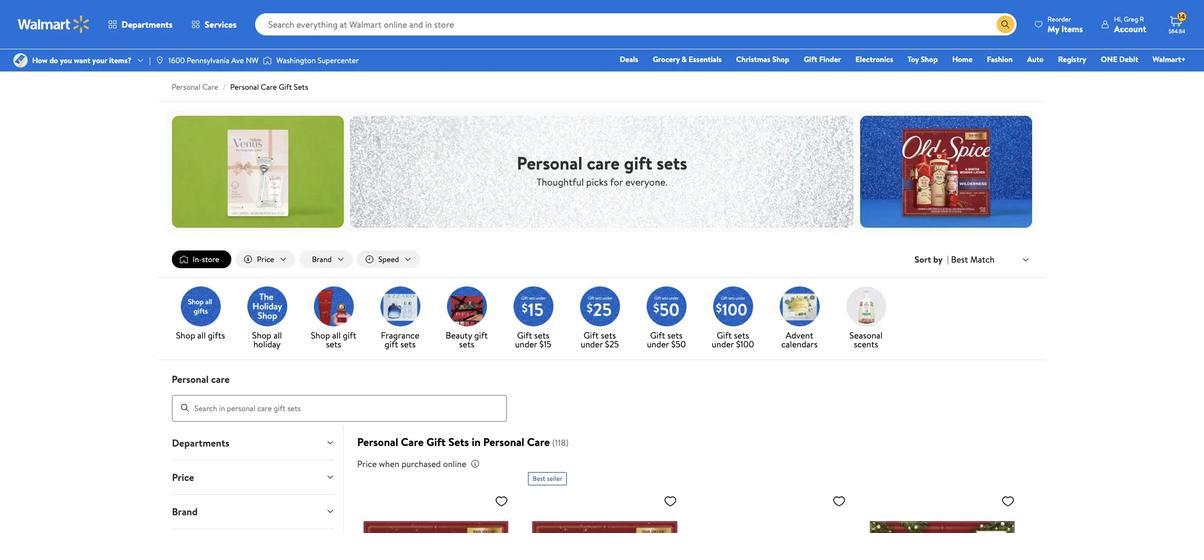 Task type: locate. For each thing, give the bounding box(es) containing it.
1 horizontal spatial  image
[[155, 56, 164, 65]]

/
[[223, 82, 226, 93]]

1 horizontal spatial price
[[257, 254, 274, 265]]

sort and filter section element
[[158, 242, 1046, 277]]

sets inside shop all gift sets
[[326, 338, 341, 351]]

gift inside 'gift sets under $100'
[[717, 330, 732, 342]]

in-
[[193, 254, 202, 265]]

care down washington
[[261, 82, 277, 93]]

gift down fragrance gift sets image
[[385, 338, 398, 351]]

advent calendars
[[781, 330, 818, 351]]

1 horizontal spatial best
[[951, 253, 968, 266]]

Walmart Site-Wide search field
[[255, 13, 1017, 36]]

1600 pennsylvania ave nw
[[169, 55, 259, 66]]

1 vertical spatial sets
[[448, 435, 469, 450]]

sets inside gift sets under $25
[[601, 330, 616, 342]]

0 horizontal spatial care
[[211, 373, 230, 387]]

personal for personal care gift sets thoughtful picks for everyone.
[[517, 151, 583, 175]]

personal left the 'picks'
[[517, 151, 583, 175]]

departments
[[121, 18, 173, 31], [172, 436, 229, 450]]

1 under from the left
[[515, 338, 537, 351]]

search icon image
[[1001, 20, 1010, 29]]

personal for personal care
[[172, 373, 209, 387]]

brand button
[[300, 251, 353, 269], [163, 495, 343, 529]]

gift for gift sets under $50
[[650, 330, 665, 342]]

under inside the gift sets under $50
[[647, 338, 669, 351]]

gift down the shop all gift sets image
[[343, 330, 356, 342]]

3 under from the left
[[647, 338, 669, 351]]

all left gifts
[[197, 330, 206, 342]]

under left $25 at the bottom right
[[581, 338, 603, 351]]

gift right beauty in the left bottom of the page
[[474, 330, 488, 342]]

shop down everything holiday image
[[252, 330, 271, 342]]

beauty
[[446, 330, 472, 342]]

| right by
[[947, 254, 949, 266]]

1 vertical spatial |
[[947, 254, 949, 266]]

2 under from the left
[[581, 338, 603, 351]]

walmart+
[[1153, 54, 1186, 65]]

departments inside tab
[[172, 436, 229, 450]]

picks
[[586, 175, 608, 189]]

electronics link
[[851, 53, 898, 65]]

gift inside the gift sets under $50
[[650, 330, 665, 342]]

price button up everything holiday image
[[236, 251, 295, 269]]

2 horizontal spatial all
[[332, 330, 341, 342]]

shop all holiday link
[[238, 287, 296, 351]]

0 vertical spatial departments button
[[99, 11, 182, 38]]

gift sets under $100 link
[[704, 287, 762, 351]]

0 vertical spatial best
[[951, 253, 968, 266]]

0 vertical spatial brand
[[312, 254, 332, 265]]

sets left in
[[448, 435, 469, 450]]

1 vertical spatial departments
[[172, 436, 229, 450]]

care for personal care
[[211, 373, 230, 387]]

0 horizontal spatial sets
[[294, 82, 308, 93]]

gift left $100
[[717, 330, 732, 342]]

1 horizontal spatial care
[[587, 151, 620, 175]]

best right by
[[951, 253, 968, 266]]

search image
[[181, 404, 189, 413]]

grocery & essentials link
[[648, 53, 727, 65]]

gift left $25 at the bottom right
[[584, 330, 599, 342]]

brand
[[312, 254, 332, 265], [172, 505, 197, 519]]

gift for gift finder
[[804, 54, 817, 65]]

price button down departments tab
[[163, 461, 343, 495]]

departments button up price tab
[[163, 426, 343, 460]]

departments down search image
[[172, 436, 229, 450]]

gift left $15
[[517, 330, 532, 342]]

 image
[[13, 53, 28, 68], [155, 56, 164, 65]]

all for gift
[[332, 330, 341, 342]]

seasonal
[[850, 330, 883, 342]]

care up price when purchased online
[[401, 435, 424, 450]]

(118)
[[552, 437, 569, 449]]

0 horizontal spatial  image
[[13, 53, 28, 68]]

brand inside sort and filter section element
[[312, 254, 332, 265]]

personal down 1600 at the top left
[[172, 82, 200, 93]]

under inside gift sets under $25
[[581, 338, 603, 351]]

christmas
[[736, 54, 771, 65]]

0 vertical spatial |
[[149, 55, 151, 66]]

sets inside gift sets under $15
[[534, 330, 550, 342]]

tab
[[163, 530, 343, 534]]

gift left $50
[[650, 330, 665, 342]]

| left 1600 at the top left
[[149, 55, 151, 66]]

in-store
[[193, 254, 219, 265]]

shop
[[772, 54, 789, 65], [921, 54, 938, 65], [176, 330, 195, 342], [252, 330, 271, 342], [311, 330, 330, 342]]

departments up items?
[[121, 18, 173, 31]]

under left $50
[[647, 338, 669, 351]]

add to favorites list, old spice hair style nightpanther holiday pack with shampoo, body wash, and hair putty image
[[1002, 495, 1015, 508]]

gift finder link
[[799, 53, 846, 65]]

best for best match
[[951, 253, 968, 266]]

care for personal care gift sets thoughtful picks for everyone.
[[587, 151, 620, 175]]

gift sets under $15 link
[[505, 287, 562, 351]]

personal inside search field
[[172, 373, 209, 387]]

$25
[[605, 338, 619, 351]]

1 all from the left
[[197, 330, 206, 342]]

 image for 1600
[[155, 56, 164, 65]]

reorder my items
[[1048, 14, 1083, 35]]

personal up search image
[[172, 373, 209, 387]]

1 vertical spatial price
[[357, 458, 377, 470]]

2 all from the left
[[274, 330, 282, 342]]

pennsylvania
[[187, 55, 229, 66]]

under inside gift sets under $15
[[515, 338, 537, 351]]

shop right toy
[[921, 54, 938, 65]]

gift inside fragrance gift sets
[[385, 338, 398, 351]]

store
[[202, 254, 219, 265]]

care inside personal care search field
[[211, 373, 230, 387]]

all inside "shop all holiday"
[[274, 330, 282, 342]]

my
[[1048, 22, 1060, 35]]

fragrance gift sets link
[[371, 287, 429, 351]]

toy
[[908, 54, 919, 65]]

personal up when
[[357, 435, 398, 450]]

0 horizontal spatial best
[[533, 474, 546, 483]]

all down the shop all gift sets image
[[332, 330, 341, 342]]

fashion
[[987, 54, 1013, 65]]

brand button down price tab
[[163, 495, 343, 529]]

finder
[[819, 54, 841, 65]]

1 vertical spatial brand
[[172, 505, 197, 519]]

toy shop link
[[903, 53, 943, 65]]

sets inside the gift sets under $50
[[668, 330, 683, 342]]

under inside 'gift sets under $100'
[[712, 338, 734, 351]]

care
[[587, 151, 620, 175], [211, 373, 230, 387]]

brand button up the shop all gift sets image
[[300, 251, 353, 269]]

all down everything holiday image
[[274, 330, 282, 342]]

4 under from the left
[[712, 338, 734, 351]]

Search in personal care gift sets search field
[[172, 395, 507, 422]]

purchased
[[402, 458, 441, 470]]

under for gift sets under $15
[[515, 338, 537, 351]]

0 vertical spatial care
[[587, 151, 620, 175]]

care
[[202, 82, 218, 93], [261, 82, 277, 93], [401, 435, 424, 450], [527, 435, 550, 450]]

0 horizontal spatial all
[[197, 330, 206, 342]]

all inside shop all gift sets
[[332, 330, 341, 342]]

sets
[[294, 82, 308, 93], [448, 435, 469, 450]]

sets inside personal care gift sets thoughtful picks for everyone.
[[657, 151, 687, 175]]

care down gifts
[[211, 373, 230, 387]]

gift sets under $25 image
[[580, 287, 620, 327]]

price when purchased online
[[357, 458, 466, 470]]

care right thoughtful on the left
[[587, 151, 620, 175]]

0 horizontal spatial |
[[149, 55, 151, 66]]

0 vertical spatial price
[[257, 254, 274, 265]]

0 vertical spatial sets
[[294, 82, 308, 93]]

price
[[257, 254, 274, 265], [357, 458, 377, 470], [172, 471, 194, 485]]

price button
[[236, 251, 295, 269], [163, 461, 343, 495]]

shop for shop all gift sets
[[311, 330, 330, 342]]

gift for gift sets under $25
[[584, 330, 599, 342]]

gift
[[804, 54, 817, 65], [279, 82, 292, 93], [517, 330, 532, 342], [584, 330, 599, 342], [650, 330, 665, 342], [717, 330, 732, 342], [426, 435, 446, 450]]

1 horizontal spatial brand
[[312, 254, 332, 265]]

best inside best match dropdown button
[[951, 253, 968, 266]]

gift inside gift sets under $15
[[517, 330, 532, 342]]

under for gift sets under $25
[[581, 338, 603, 351]]

fragrance
[[381, 330, 419, 342]]

gift left finder
[[804, 54, 817, 65]]

shop inside "shop all holiday"
[[252, 330, 271, 342]]

under for gift sets under $100
[[712, 338, 734, 351]]

1 horizontal spatial all
[[274, 330, 282, 342]]

1 vertical spatial best
[[533, 474, 546, 483]]

Personal care search field
[[158, 373, 1046, 422]]

gift sets under $15
[[515, 330, 552, 351]]

1 vertical spatial price button
[[163, 461, 343, 495]]

holiday
[[253, 338, 281, 351]]

gift sets under $15 image
[[513, 287, 553, 327]]

1 horizontal spatial |
[[947, 254, 949, 266]]

$50
[[671, 338, 686, 351]]

shop inside shop all gift sets
[[311, 330, 330, 342]]

one debit link
[[1096, 53, 1143, 65]]

items
[[1062, 22, 1083, 35]]

0 horizontal spatial brand
[[172, 505, 197, 519]]

advent calendars image
[[780, 287, 820, 327]]

gift right for
[[624, 151, 653, 175]]

add to favorites list, ($50 value) old spice fiji men's holiday gift pack with 2in1 shampoo and conditioner, body wash,  and aluminum free spray image
[[495, 495, 508, 508]]

personal
[[172, 82, 200, 93], [230, 82, 259, 93], [517, 151, 583, 175], [172, 373, 209, 387], [357, 435, 398, 450], [483, 435, 524, 450]]

services button
[[182, 11, 246, 38]]

greg
[[1124, 14, 1138, 24]]

fragrance gift sets
[[381, 330, 419, 351]]

best left seller
[[533, 474, 546, 483]]

best match
[[951, 253, 995, 266]]

personal care gift sets image
[[167, 111, 1037, 233]]

gift inside beauty gift sets
[[474, 330, 488, 342]]

beauty gift sets
[[446, 330, 488, 351]]

account
[[1114, 22, 1147, 35]]

under left $100
[[712, 338, 734, 351]]

ave
[[231, 55, 244, 66]]

0 horizontal spatial price
[[172, 471, 194, 485]]

sets down washington
[[294, 82, 308, 93]]

debit
[[1119, 54, 1138, 65]]

personal inside personal care gift sets thoughtful picks for everyone.
[[517, 151, 583, 175]]

everything holiday image
[[247, 287, 287, 327]]

departments button
[[99, 11, 182, 38], [163, 426, 343, 460]]

3 all from the left
[[332, 330, 341, 342]]

1 vertical spatial care
[[211, 373, 230, 387]]

2 horizontal spatial price
[[357, 458, 377, 470]]

grocery & essentials
[[653, 54, 722, 65]]

gift finder
[[804, 54, 841, 65]]

2 vertical spatial price
[[172, 471, 194, 485]]

r
[[1140, 14, 1144, 24]]

advent calendars link
[[771, 287, 828, 351]]

 image
[[263, 55, 272, 66]]

items?
[[109, 55, 131, 66]]

walmart+ link
[[1148, 53, 1191, 65]]

everyone.
[[625, 175, 668, 189]]

shop down the shop all gift sets image
[[311, 330, 330, 342]]

all
[[197, 330, 206, 342], [274, 330, 282, 342], [332, 330, 341, 342]]

 image for how
[[13, 53, 28, 68]]

sets inside beauty gift sets
[[459, 338, 474, 351]]

by
[[933, 254, 943, 266]]

shop left gifts
[[176, 330, 195, 342]]

personal care gift sets in personal care (118)
[[357, 435, 569, 450]]

sort by |
[[915, 254, 949, 266]]

care inside personal care gift sets thoughtful picks for everyone.
[[587, 151, 620, 175]]

personal care gift sets link
[[230, 82, 308, 93]]

|
[[149, 55, 151, 66], [947, 254, 949, 266]]

$100
[[736, 338, 754, 351]]

gift down washington
[[279, 82, 292, 93]]

sets
[[657, 151, 687, 175], [534, 330, 550, 342], [601, 330, 616, 342], [668, 330, 683, 342], [734, 330, 749, 342], [326, 338, 341, 351], [400, 338, 416, 351], [459, 338, 474, 351]]

under
[[515, 338, 537, 351], [581, 338, 603, 351], [647, 338, 669, 351], [712, 338, 734, 351]]

 image left 1600 at the top left
[[155, 56, 164, 65]]

departments button up items?
[[99, 11, 182, 38]]

under left $15
[[515, 338, 537, 351]]

sets inside 'gift sets under $100'
[[734, 330, 749, 342]]

gift inside gift sets under $25
[[584, 330, 599, 342]]

 image left how
[[13, 53, 28, 68]]

personal right /
[[230, 82, 259, 93]]



Task type: vqa. For each thing, say whether or not it's contained in the screenshot.
shop associated with Shop all holiday
yes



Task type: describe. For each thing, give the bounding box(es) containing it.
calendars
[[781, 338, 818, 351]]

your
[[92, 55, 107, 66]]

all for holiday
[[274, 330, 282, 342]]

$15
[[539, 338, 552, 351]]

one debit
[[1101, 54, 1138, 65]]

personal for personal care / personal care gift sets
[[172, 82, 200, 93]]

speed button
[[357, 251, 420, 269]]

gift sets under $50 image
[[647, 287, 686, 327]]

0 vertical spatial departments
[[121, 18, 173, 31]]

for
[[610, 175, 623, 189]]

want
[[74, 55, 90, 66]]

fragrance gift sets image
[[380, 287, 420, 327]]

gift inside shop all gift sets
[[343, 330, 356, 342]]

seasonal scents image
[[846, 287, 886, 327]]

brand inside tab
[[172, 505, 197, 519]]

toy shop
[[908, 54, 938, 65]]

shop all gift sets link
[[305, 287, 363, 351]]

personal care gift sets thoughtful picks for everyone.
[[517, 151, 687, 189]]

under for gift sets under $50
[[647, 338, 669, 351]]

0 vertical spatial brand button
[[300, 251, 353, 269]]

all for gifts
[[197, 330, 206, 342]]

gift inside personal care gift sets thoughtful picks for everyone.
[[624, 151, 653, 175]]

shop right christmas
[[772, 54, 789, 65]]

1600
[[169, 55, 185, 66]]

essentials
[[689, 54, 722, 65]]

seasonal scents link
[[837, 287, 895, 351]]

0 vertical spatial price button
[[236, 251, 295, 269]]

gift sets under $100 image
[[713, 287, 753, 327]]

auto
[[1027, 54, 1044, 65]]

add to favorites list, harry's men's holiday gift set - black metal handle, 2 razor cartridges, travel cover, 1 shave gel image
[[833, 495, 846, 508]]

walmart image
[[18, 16, 90, 33]]

care left /
[[202, 82, 218, 93]]

best for best seller
[[533, 474, 546, 483]]

gift sets under $25
[[581, 330, 619, 351]]

personal care / personal care gift sets
[[172, 82, 308, 93]]

($50 value) old spice swagger holiday men's gift pack with body wash, dry spray, and 2in1 shampoo and conditioner image
[[528, 490, 682, 534]]

($50 value) old spice fiji men's holiday gift pack with 2in1 shampoo and conditioner, body wash,  and aluminum free spray image
[[359, 490, 513, 534]]

shop all gift sets image
[[314, 287, 354, 327]]

price inside sort and filter section element
[[257, 254, 274, 265]]

Search search field
[[255, 13, 1017, 36]]

how do you want your items?
[[32, 55, 131, 66]]

auto link
[[1022, 53, 1049, 65]]

gift sets under $50
[[647, 330, 686, 351]]

gift sets under $25 link
[[571, 287, 629, 351]]

do
[[49, 55, 58, 66]]

sort
[[915, 254, 931, 266]]

washington supercenter
[[276, 55, 359, 66]]

personal for personal care gift sets in personal care (118)
[[357, 435, 398, 450]]

in
[[472, 435, 481, 450]]

seasonal scents
[[850, 330, 883, 351]]

deals
[[620, 54, 638, 65]]

old spice hair style nightpanther holiday pack with shampoo, body wash, and hair putty image
[[866, 490, 1019, 534]]

supercenter
[[318, 55, 359, 66]]

add to favorites list, ($50 value) old spice swagger holiday men's gift pack with body wash, dry spray, and 2in1 shampoo and conditioner image
[[664, 495, 677, 508]]

speed
[[378, 254, 399, 265]]

nw
[[246, 55, 259, 66]]

shop all gifts
[[176, 330, 225, 342]]

personal right in
[[483, 435, 524, 450]]

shop for shop all holiday
[[252, 330, 271, 342]]

how
[[32, 55, 48, 66]]

price tab
[[163, 461, 343, 495]]

best seller
[[533, 474, 563, 483]]

you
[[60, 55, 72, 66]]

shop for shop all gifts
[[176, 330, 195, 342]]

brand tab
[[163, 495, 343, 529]]

scents
[[854, 338, 878, 351]]

personal care
[[172, 373, 230, 387]]

one
[[1101, 54, 1118, 65]]

shop all gifts image
[[181, 287, 220, 327]]

deals link
[[615, 53, 643, 65]]

gift for gift sets under $100
[[717, 330, 732, 342]]

gift sets under $100
[[712, 330, 754, 351]]

gift up purchased
[[426, 435, 446, 450]]

14
[[1179, 12, 1185, 21]]

grocery
[[653, 54, 680, 65]]

departments tab
[[163, 426, 343, 460]]

$84.84
[[1169, 27, 1186, 35]]

christmas shop
[[736, 54, 789, 65]]

best match button
[[949, 252, 1033, 267]]

shop all gift sets
[[311, 330, 356, 351]]

washington
[[276, 55, 316, 66]]

gift sets under $50 link
[[638, 287, 695, 351]]

shop all gifts link
[[172, 287, 229, 342]]

sets inside fragrance gift sets
[[400, 338, 416, 351]]

services
[[205, 18, 237, 31]]

harry's men's holiday gift set - black metal handle, 2 razor cartridges, travel cover, 1 shave gel image
[[697, 490, 850, 534]]

| inside sort and filter section element
[[947, 254, 949, 266]]

home
[[952, 54, 973, 65]]

registry link
[[1053, 53, 1092, 65]]

match
[[970, 253, 995, 266]]

reorder
[[1048, 14, 1071, 24]]

1 vertical spatial departments button
[[163, 426, 343, 460]]

1 horizontal spatial sets
[[448, 435, 469, 450]]

in-store button
[[172, 251, 232, 269]]

when
[[379, 458, 399, 470]]

&
[[682, 54, 687, 65]]

1 vertical spatial brand button
[[163, 495, 343, 529]]

christmas shop link
[[731, 53, 794, 65]]

legal information image
[[471, 460, 480, 469]]

gift for gift sets under $15
[[517, 330, 532, 342]]

shop all holiday
[[252, 330, 282, 351]]

seller
[[547, 474, 563, 483]]

price inside price tab
[[172, 471, 194, 485]]

care left the (118)
[[527, 435, 550, 450]]

gifts
[[208, 330, 225, 342]]

fashion link
[[982, 53, 1018, 65]]

beauty gift sets image
[[447, 287, 487, 327]]

hi, greg r account
[[1114, 14, 1147, 35]]



